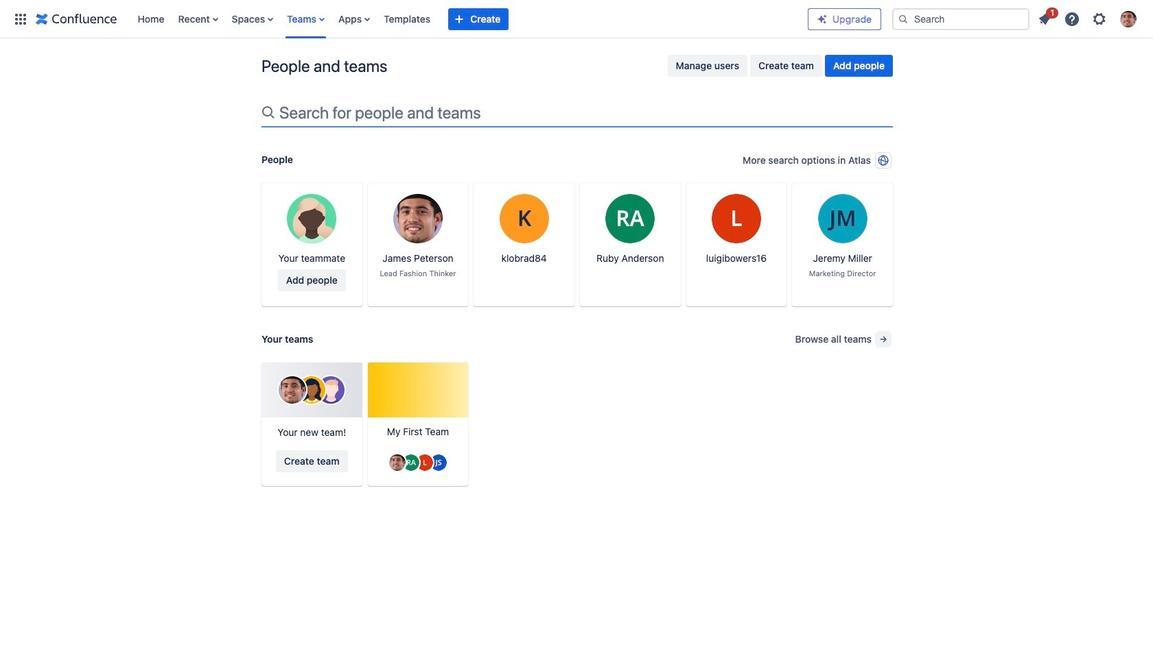 Task type: locate. For each thing, give the bounding box(es) containing it.
Search field
[[892, 8, 1030, 30]]

list item inside list
[[1032, 5, 1058, 30]]

avatar group element
[[388, 453, 448, 473]]

None search field
[[892, 8, 1030, 30]]

appswitcher icon image
[[12, 11, 29, 27]]

banner
[[0, 0, 1153, 38]]

james peterson image
[[389, 455, 406, 471]]

0 horizontal spatial list
[[131, 0, 808, 38]]

group
[[668, 55, 893, 77]]

list item
[[1032, 5, 1058, 30]]

arrowrighticon image
[[878, 334, 889, 345]]

your profile and preferences image
[[1120, 11, 1137, 27]]

notification icon image
[[1036, 11, 1053, 27]]

confluence image
[[36, 11, 117, 27], [36, 11, 117, 27]]

jacob simon image
[[430, 455, 447, 471]]

list for premium icon
[[1032, 5, 1145, 31]]

list
[[131, 0, 808, 38], [1032, 5, 1145, 31]]

search image
[[898, 13, 909, 24]]

settings icon image
[[1091, 11, 1108, 27]]

1 horizontal spatial list
[[1032, 5, 1145, 31]]

ruby anderson image
[[403, 455, 419, 471]]



Task type: vqa. For each thing, say whether or not it's contained in the screenshot.
Help icon
no



Task type: describe. For each thing, give the bounding box(es) containing it.
help icon image
[[1064, 11, 1080, 27]]

atlas image
[[878, 155, 889, 166]]

luigibowers16 image
[[417, 455, 433, 471]]

list for appswitcher icon in the left of the page
[[131, 0, 808, 38]]

premium image
[[817, 13, 828, 24]]

global element
[[8, 0, 808, 38]]



